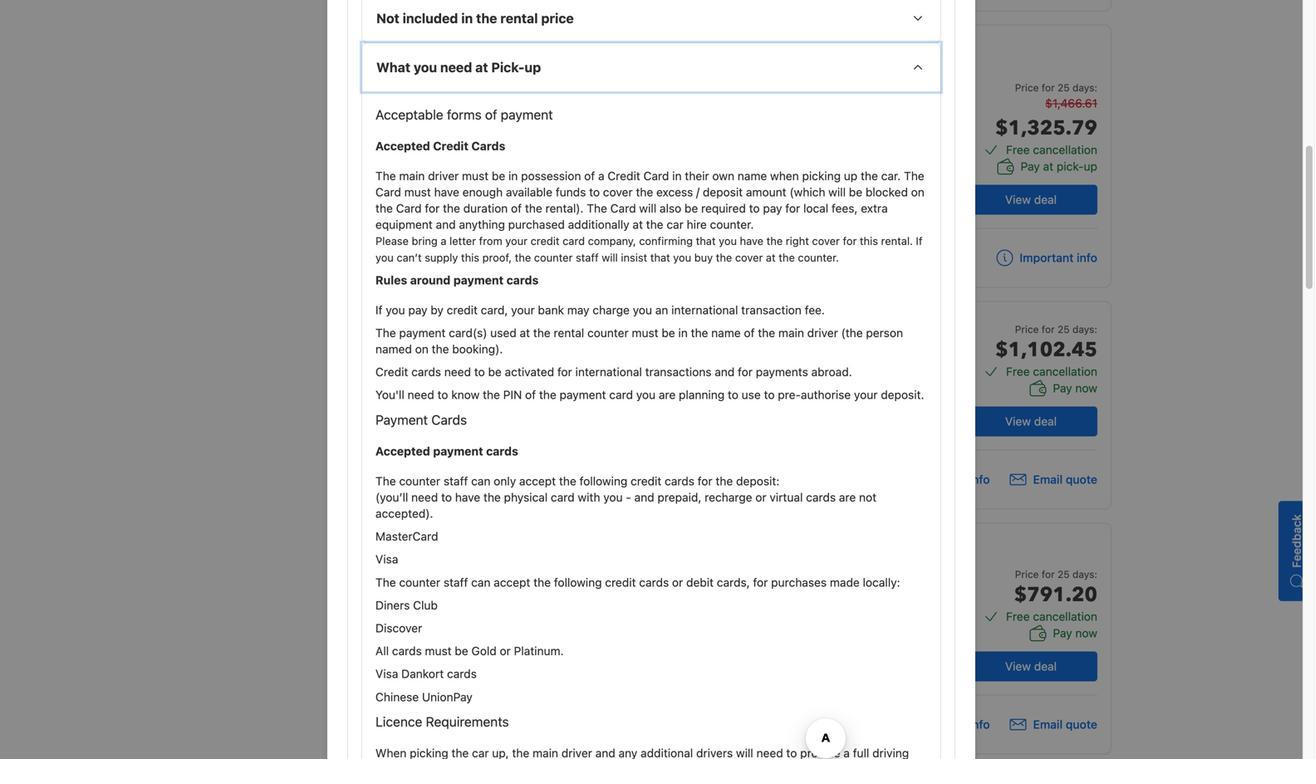 Task type: vqa. For each thing, say whether or not it's contained in the screenshot.
quote
yes



Task type: locate. For each thing, give the bounding box(es) containing it.
or inside 'suv toyota rav4   or similar'
[[764, 321, 774, 333]]

2 vertical spatial free
[[1007, 610, 1030, 624]]

0 horizontal spatial will
[[602, 251, 618, 264]]

in up available
[[509, 169, 518, 183]]

free
[[1007, 143, 1030, 157], [1007, 365, 1030, 379], [1007, 610, 1030, 624]]

2 vertical spatial product card group
[[505, 523, 1112, 755]]

you
[[414, 59, 437, 75], [719, 235, 737, 247], [376, 251, 394, 264], [674, 251, 692, 264], [386, 303, 405, 317], [633, 303, 653, 317], [637, 388, 656, 402], [604, 491, 623, 504]]

price for $1,102.45
[[1016, 324, 1039, 335]]

3 deal from the top
[[1035, 660, 1057, 674]]

0 vertical spatial 5 seats
[[685, 353, 724, 367]]

1 product card group from the top
[[505, 25, 1112, 288]]

2 visa from the top
[[376, 668, 398, 681]]

you left buy
[[674, 251, 692, 264]]

2 pay now from the top
[[1054, 627, 1098, 640]]

0 vertical spatial from
[[710, 202, 732, 213]]

2 price from the top
[[1016, 324, 1039, 335]]

price inside price for 25 days: $1,466.61 $1,325.79
[[1016, 82, 1039, 94]]

for inside price for 25 days: $1,466.61 $1,325.79
[[1042, 82, 1055, 94]]

0 vertical spatial credit
[[433, 139, 469, 153]]

3 price from the top
[[1016, 569, 1039, 581]]

1 deal from the top
[[1035, 193, 1057, 207]]

view deal down pay at pick-up
[[1006, 193, 1057, 207]]

0 vertical spatial international
[[672, 303, 738, 317]]

this down letter
[[461, 251, 480, 264]]

1 can from the top
[[471, 474, 491, 488]]

up
[[525, 59, 541, 75], [1084, 160, 1098, 173], [844, 169, 858, 183]]

on inside the main driver must be in possession of a credit card in their own name when picking up the car. the card must have enough available funds to cover the excess / deposit amount (which will be blocked on the card for the duration of the rental). the card will also be required to pay for local fees, extra equipment and anything purchased additionally at the car hire counter. please bring a letter from your credit card company, confirming that you have the right cover for this rental. if you can't supply this proof, the counter staff will insist that you buy the cover at the counter.
[[912, 185, 925, 199]]

days: inside price for 25 days: $1,102.45
[[1073, 324, 1098, 335]]

1 vertical spatial your
[[511, 303, 535, 317]]

email quote button for $791.20
[[1010, 717, 1098, 734]]

2 25 from the top
[[1058, 324, 1070, 335]]

must
[[462, 169, 489, 183], [405, 185, 431, 199], [632, 326, 659, 340], [425, 645, 452, 658]]

your left deposit.
[[855, 388, 878, 402]]

counter inside the payment card(s) used at the rental counter must be in the name of the main driver (the person named on the booking).
[[588, 326, 629, 340]]

following up platinum.
[[554, 576, 602, 590]]

counter down "purchased"
[[534, 251, 573, 264]]

1 email quote button from the top
[[1010, 472, 1098, 488]]

you'll
[[376, 388, 405, 402]]

need inside the counter staff can only accept the following credit cards for the deposit: (you'll need to have the physical card with you - and prepaid, recharge or virtual cards are not accepted).
[[412, 491, 438, 504]]

-
[[626, 491, 632, 504]]

or inside the counter staff can only accept the following credit cards for the deposit: (you'll need to have the physical card with you - and prepaid, recharge or virtual cards are not accepted).
[[756, 491, 767, 504]]

days: for $1,102.45
[[1073, 324, 1098, 335]]

1 vertical spatial will
[[640, 202, 657, 215]]

credit down forms
[[433, 139, 469, 153]]

the down only
[[484, 491, 501, 504]]

premium
[[665, 70, 737, 93]]

0 vertical spatial days:
[[1073, 82, 1098, 94]]

from down deposit
[[710, 202, 732, 213]]

0 vertical spatial view
[[1006, 193, 1032, 207]]

need up payment cards at the left of page
[[408, 388, 435, 402]]

2 cancellation from the top
[[1034, 365, 1098, 379]]

following inside the counter staff can only accept the following credit cards for the deposit: (you'll need to have the physical card with you - and prepaid, recharge or virtual cards are not accepted).
[[580, 474, 628, 488]]

free down the $791.20
[[1007, 610, 1030, 624]]

for
[[1042, 82, 1055, 94], [425, 202, 440, 215], [786, 202, 801, 215], [843, 235, 857, 247], [1042, 324, 1055, 335], [558, 365, 573, 379], [738, 365, 753, 379], [698, 474, 713, 488], [1042, 569, 1055, 581], [754, 576, 768, 590]]

credit down "purchased"
[[531, 235, 560, 247]]

up inside dropdown button
[[525, 59, 541, 75]]

now down the $791.20
[[1076, 627, 1098, 640]]

possession
[[521, 169, 581, 183]]

important info
[[1020, 251, 1098, 265], [913, 473, 990, 487], [913, 718, 990, 732]]

must up 'enough'
[[462, 169, 489, 183]]

3 cancellation from the top
[[1034, 610, 1098, 624]]

name inside the payment card(s) used at the rental counter must be in the name of the main driver (the person named on the booking).
[[712, 326, 741, 340]]

3 product card group from the top
[[505, 523, 1112, 755]]

licence requirements
[[376, 714, 509, 730]]

info for $791.20
[[970, 718, 990, 732]]

are inside the counter staff can only accept the following credit cards for the deposit: (you'll need to have the physical card with you - and prepaid, recharge or virtual cards are not accepted).
[[839, 491, 856, 504]]

3 free from the top
[[1007, 610, 1030, 624]]

will
[[829, 185, 846, 199], [640, 202, 657, 215], [602, 251, 618, 264]]

cancellation for $1,466.61
[[1034, 143, 1098, 157]]

0 vertical spatial pay
[[763, 202, 783, 215]]

price inside price for 25 days: $791.20
[[1016, 569, 1039, 581]]

0 vertical spatial automatic
[[832, 353, 886, 367]]

1 vertical spatial this
[[461, 251, 480, 264]]

1 horizontal spatial a
[[598, 169, 605, 183]]

1 vertical spatial can
[[471, 576, 491, 590]]

1 vertical spatial view deal button
[[965, 407, 1098, 437]]

email for $1,102.45
[[1034, 473, 1063, 487]]

important for $1,102.45
[[913, 473, 967, 487]]

0 vertical spatial on
[[912, 185, 925, 199]]

you right what
[[414, 59, 437, 75]]

credit inside the main driver must be in possession of a credit card in their own name when picking up the car. the card must have enough available funds to cover the excess / deposit amount (which will be blocked on the card for the duration of the rental). the card will also be required to pay for local fees, extra equipment and anything purchased additionally at the car hire counter. please bring a letter from your credit card company, confirming that you have the right cover for this rental. if you can't supply this proof, the counter staff will insist that you buy the cover at the counter.
[[531, 235, 560, 247]]

the
[[376, 169, 396, 183], [904, 169, 925, 183], [587, 202, 608, 215], [376, 326, 396, 340], [376, 474, 396, 488], [376, 576, 396, 590]]

1 vertical spatial 5 seats
[[685, 575, 724, 589]]

2 vertical spatial card
[[551, 491, 575, 504]]

1 vertical spatial pay
[[408, 303, 428, 317]]

required
[[702, 202, 746, 215]]

if right rental.
[[916, 235, 923, 247]]

2 vertical spatial view
[[1006, 660, 1032, 674]]

the inside the counter staff can only accept the following credit cards for the deposit: (you'll need to have the physical card with you - and prepaid, recharge or virtual cards are not accepted).
[[376, 474, 396, 488]]

can inside the counter staff can only accept the following credit cards for the deposit: (you'll need to have the physical card with you - and prepaid, recharge or virtual cards are not accepted).
[[471, 474, 491, 488]]

2 vertical spatial price
[[1016, 569, 1039, 581]]

0 horizontal spatial similar
[[777, 321, 807, 333]]

anything
[[459, 218, 505, 232]]

1 price from the top
[[1016, 82, 1039, 94]]

important info button for $791.20
[[889, 717, 990, 734]]

view deal button down pay at pick-up
[[965, 185, 1098, 215]]

the for the main driver must be in possession of a credit card in their own name when picking up the car. the card must have enough available funds to cover the excess / deposit amount (which will be blocked on the card for the duration of the rental). the card will also be required to pay for local fees, extra equipment and anything purchased additionally at the car hire counter. please bring a letter from your credit card company, confirming that you have the right cover for this rental. if you can't supply this proof, the counter staff will insist that you buy the cover at the counter.
[[376, 169, 396, 183]]

be left gold
[[455, 645, 469, 658]]

supplied by rc - avis image
[[520, 246, 571, 271]]

pre-
[[778, 388, 801, 402]]

product card group containing $1,325.79
[[505, 25, 1112, 288]]

cancellation down $1,102.45
[[1034, 365, 1098, 379]]

$1,466.61
[[1046, 96, 1098, 110]]

1 vertical spatial main
[[779, 326, 805, 340]]

accepted credit cards
[[376, 139, 506, 153]]

not
[[860, 491, 877, 504]]

0 horizontal spatial from
[[479, 235, 503, 247]]

email quote for $791.20
[[1034, 718, 1098, 732]]

cards down named
[[412, 365, 441, 379]]

free cancellation down $1,102.45
[[1007, 365, 1098, 379]]

avis (rc), 821 howard street button
[[665, 183, 825, 197]]

staff up "all cards must be gold or platinum."
[[444, 576, 468, 590]]

deposit:
[[737, 474, 780, 488]]

on
[[912, 185, 925, 199], [415, 342, 429, 356]]

1 pay now from the top
[[1054, 382, 1098, 395]]

2 view from the top
[[1006, 415, 1032, 428]]

free cancellation down the $791.20
[[1007, 610, 1098, 624]]

deal
[[1035, 193, 1057, 207], [1035, 415, 1057, 428], [1035, 660, 1057, 674]]

use
[[742, 388, 761, 402]]

product card group containing $791.20
[[505, 523, 1112, 755]]

1 horizontal spatial this
[[860, 235, 879, 247]]

1 vertical spatial price
[[1016, 324, 1039, 335]]

25 inside price for 25 days: $1,466.61 $1,325.79
[[1058, 82, 1070, 94]]

price inside price for 25 days: $1,102.45
[[1016, 324, 1039, 335]]

your inside the main driver must be in possession of a credit card in their own name when picking up the car. the card must have enough available funds to cover the excess / deposit amount (which will be blocked on the card for the duration of the rental). the card will also be required to pay for local fees, extra equipment and anything purchased additionally at the car hire counter. please bring a letter from your credit card company, confirming that you have the right cover for this rental. if you can't supply this proof, the counter staff will insist that you buy the cover at the counter.
[[506, 235, 528, 247]]

from inside the main driver must be in possession of a credit card in their own name when picking up the car. the card must have enough available funds to cover the excess / deposit amount (which will be blocked on the card for the duration of the rental). the card will also be required to pay for local fees, extra equipment and anything purchased additionally at the car hire counter. please bring a letter from your credit card company, confirming that you have the right cover for this rental. if you can't supply this proof, the counter staff will insist that you buy the cover at the counter.
[[479, 235, 503, 247]]

for up "recharge"
[[698, 474, 713, 488]]

similar inside 'suv toyota rav4   or similar'
[[777, 321, 807, 333]]

0 horizontal spatial credit
[[376, 365, 408, 379]]

to left know
[[438, 388, 448, 402]]

can for accept
[[471, 576, 491, 590]]

pay down the $791.20
[[1054, 627, 1073, 640]]

2 deal from the top
[[1035, 415, 1057, 428]]

counter
[[534, 251, 573, 264], [588, 326, 629, 340], [399, 474, 441, 488], [399, 576, 441, 590]]

the down card(s)
[[432, 342, 449, 356]]

main down accepted credit cards
[[399, 169, 425, 183]]

email quote for $1,102.45
[[1034, 473, 1098, 487]]

dankort
[[402, 668, 444, 681]]

days: inside price for 25 days: $791.20
[[1073, 569, 1098, 581]]

at inside dropdown button
[[476, 59, 488, 75]]

1 vertical spatial credit
[[608, 169, 641, 183]]

1 horizontal spatial if
[[916, 235, 923, 247]]

for down (which
[[786, 202, 801, 215]]

3 free cancellation from the top
[[1007, 610, 1098, 624]]

1 vertical spatial international
[[576, 365, 642, 379]]

2 vertical spatial and
[[635, 491, 655, 504]]

2 can from the top
[[471, 576, 491, 590]]

2 quote from the top
[[1066, 718, 1098, 732]]

0 horizontal spatial cover
[[603, 185, 633, 199]]

free for $791.20
[[1007, 610, 1030, 624]]

0 vertical spatial pay now
[[1054, 382, 1098, 395]]

pay for $1,466.61
[[1021, 160, 1041, 173]]

card down "credit cards need to be activated for international transactions and for payments abroad."
[[610, 388, 633, 402]]

now for $791.20
[[1076, 627, 1098, 640]]

quote
[[1066, 473, 1098, 487], [1066, 718, 1098, 732]]

that down "confirming"
[[651, 251, 671, 264]]

price
[[1016, 82, 1039, 94], [1016, 324, 1039, 335], [1016, 569, 1039, 581]]

a up the supply
[[441, 235, 447, 247]]

pay now down $1,102.45
[[1054, 382, 1098, 395]]

(the
[[842, 326, 863, 340]]

0 horizontal spatial and
[[436, 218, 456, 232]]

now for $1,102.45
[[1076, 382, 1098, 395]]

of
[[485, 107, 498, 122], [585, 169, 595, 183], [511, 202, 522, 215], [744, 326, 755, 340], [525, 388, 536, 402]]

2 email quote button from the top
[[1010, 717, 1098, 734]]

and right -
[[635, 491, 655, 504]]

accepted for accepted payment cards
[[376, 445, 430, 458]]

the right only
[[559, 474, 577, 488]]

1 horizontal spatial similar
[[811, 76, 842, 88]]

2 free cancellation from the top
[[1007, 365, 1098, 379]]

25 inside price for 25 days: $791.20
[[1058, 569, 1070, 581]]

of down transaction at the right
[[744, 326, 755, 340]]

rules
[[376, 273, 407, 287]]

name inside the main driver must be in possession of a credit card in their own name when picking up the car. the card must have enough available funds to cover the excess / deposit amount (which will be blocked on the card for the duration of the rental). the card will also be required to pay for local fees, extra equipment and anything purchased additionally at the car hire counter. please bring a letter from your credit card company, confirming that you have the right cover for this rental. if you can't supply this proof, the counter staff will insist that you buy the cover at the counter.
[[738, 169, 767, 183]]

0 vertical spatial following
[[580, 474, 628, 488]]

view deal for $1,102.45
[[1006, 415, 1057, 428]]

821
[[723, 183, 743, 197]]

credit down named
[[376, 365, 408, 379]]

rental inside dropdown button
[[501, 10, 538, 26]]

0 vertical spatial 5
[[685, 353, 692, 367]]

be down an
[[662, 326, 676, 340]]

2 vertical spatial important info
[[913, 718, 990, 732]]

ford
[[741, 76, 762, 88]]

this left rental.
[[860, 235, 879, 247]]

to down booking).
[[474, 365, 485, 379]]

you inside dropdown button
[[414, 59, 437, 75]]

suv toyota rav4   or similar
[[665, 315, 807, 338]]

visa
[[376, 553, 398, 567], [376, 668, 398, 681]]

automatic
[[832, 353, 886, 367], [832, 575, 886, 589]]

card,
[[481, 303, 508, 317]]

main down transaction at the right
[[779, 326, 805, 340]]

0 vertical spatial product card group
[[505, 25, 1112, 288]]

on right blocked
[[912, 185, 925, 199]]

3 view deal button from the top
[[965, 652, 1098, 682]]

0 vertical spatial that
[[696, 235, 716, 247]]

1 vertical spatial accepted
[[376, 445, 430, 458]]

the inside the payment card(s) used at the rental counter must be in the name of the main driver (the person named on the booking).
[[376, 326, 396, 340]]

seats
[[695, 353, 724, 367], [695, 575, 724, 589]]

avis (rc), 821 howard street 0.4 miles from center
[[665, 183, 825, 213]]

and
[[436, 218, 456, 232], [715, 365, 735, 379], [635, 491, 655, 504]]

0 vertical spatial staff
[[576, 251, 599, 264]]

2 now from the top
[[1076, 627, 1098, 640]]

1 accepted from the top
[[376, 139, 430, 153]]

for right cards,
[[754, 576, 768, 590]]

accepted down acceptable
[[376, 139, 430, 153]]

price for 25 days: $1,466.61 $1,325.79
[[996, 82, 1098, 142]]

you down please
[[376, 251, 394, 264]]

1 vertical spatial automatic
[[832, 575, 886, 589]]

for inside price for 25 days: $1,102.45
[[1042, 324, 1055, 335]]

1 vertical spatial on
[[415, 342, 429, 356]]

or
[[799, 76, 809, 88], [764, 321, 774, 333], [756, 491, 767, 504], [672, 576, 684, 590], [500, 645, 511, 658]]

quote for $791.20
[[1066, 718, 1098, 732]]

pick-
[[492, 59, 525, 75]]

2 vertical spatial important
[[913, 718, 967, 732]]

/
[[697, 185, 700, 199]]

deposit.
[[881, 388, 925, 402]]

2 horizontal spatial will
[[829, 185, 846, 199]]

1 free from the top
[[1007, 143, 1030, 157]]

$1,325.79
[[996, 115, 1098, 142]]

your left bank
[[511, 303, 535, 317]]

1 cancellation from the top
[[1034, 143, 1098, 157]]

licence
[[376, 714, 423, 730]]

free down $1,102.45
[[1007, 365, 1030, 379]]

1 horizontal spatial rental
[[554, 326, 585, 340]]

what
[[377, 59, 411, 75]]

funds
[[556, 185, 586, 199]]

3 days: from the top
[[1073, 569, 1098, 581]]

are
[[659, 388, 676, 402], [839, 491, 856, 504]]

the up "purchased"
[[525, 202, 543, 215]]

1 vertical spatial email
[[1034, 718, 1063, 732]]

main
[[399, 169, 425, 183], [779, 326, 805, 340]]

1 visa from the top
[[376, 553, 398, 567]]

from
[[710, 202, 732, 213], [479, 235, 503, 247]]

2 free from the top
[[1007, 365, 1030, 379]]

name up avis (rc), 821 howard street 'button'
[[738, 169, 767, 183]]

pay inside the main driver must be in possession of a credit card in their own name when picking up the car. the card must have enough available funds to cover the excess / deposit amount (which will be blocked on the card for the duration of the rental). the card will also be required to pay for local fees, extra equipment and anything purchased additionally at the car hire counter. please bring a letter from your credit card company, confirming that you have the right cover for this rental. if you can't supply this proof, the counter staff will insist that you buy the cover at the counter.
[[763, 202, 783, 215]]

view deal down the $791.20
[[1006, 660, 1057, 674]]

1 horizontal spatial from
[[710, 202, 732, 213]]

accept up physical at the left bottom
[[520, 474, 556, 488]]

3 view from the top
[[1006, 660, 1032, 674]]

rental inside the payment card(s) used at the rental counter must be in the name of the main driver (the person named on the booking).
[[554, 326, 585, 340]]

1 days: from the top
[[1073, 82, 1098, 94]]

view down pay at pick-up
[[1006, 193, 1032, 207]]

right
[[786, 235, 810, 247]]

the payment card(s) used at the rental counter must be in the name of the main driver (the person named on the booking).
[[376, 326, 904, 356]]

2 vertical spatial cover
[[736, 251, 763, 264]]

1 vertical spatial days:
[[1073, 324, 1098, 335]]

1 horizontal spatial cards
[[472, 139, 506, 153]]

free for $1,102.45
[[1007, 365, 1030, 379]]

rental left price
[[501, 10, 538, 26]]

days: inside price for 25 days: $1,466.61 $1,325.79
[[1073, 82, 1098, 94]]

view deal for $791.20
[[1006, 660, 1057, 674]]

view deal button for $1,466.61
[[965, 185, 1098, 215]]

pay for $791.20
[[1054, 627, 1073, 640]]

0 horizontal spatial main
[[399, 169, 425, 183]]

2 accepted from the top
[[376, 445, 430, 458]]

howard
[[746, 183, 788, 197]]

view down the $791.20
[[1006, 660, 1032, 674]]

deal for $1,102.45
[[1035, 415, 1057, 428]]

1 horizontal spatial and
[[635, 491, 655, 504]]

cancellation
[[1034, 143, 1098, 157], [1034, 365, 1098, 379], [1034, 610, 1098, 624]]

cover up additionally in the top of the page
[[603, 185, 633, 199]]

0 vertical spatial visa
[[376, 553, 398, 567]]

for down fees,
[[843, 235, 857, 247]]

be inside the payment card(s) used at the rental counter must be in the name of the main driver (the person named on the booking).
[[662, 326, 676, 340]]

2 vertical spatial cancellation
[[1034, 610, 1098, 624]]

1 email from the top
[[1034, 473, 1063, 487]]

planning
[[679, 388, 725, 402]]

0 vertical spatial similar
[[811, 76, 842, 88]]

for inside price for 25 days: $791.20
[[1042, 569, 1055, 581]]

payment inside the payment card(s) used at the rental counter must be in the name of the main driver (the person named on the booking).
[[399, 326, 446, 340]]

rental).
[[546, 202, 584, 215]]

and up letter
[[436, 218, 456, 232]]

3 large bags
[[685, 377, 755, 390]]

25 inside price for 25 days: $1,102.45
[[1058, 324, 1070, 335]]

view deal button
[[965, 185, 1098, 215], [965, 407, 1098, 437], [965, 652, 1098, 682]]

0 vertical spatial if
[[916, 235, 923, 247]]

1 vertical spatial pay now
[[1054, 627, 1098, 640]]

1 now from the top
[[1076, 382, 1098, 395]]

cards left 'debit' on the bottom of the page
[[639, 576, 669, 590]]

credit up additionally in the top of the page
[[608, 169, 641, 183]]

international up "toyota"
[[672, 303, 738, 317]]

your
[[506, 235, 528, 247], [511, 303, 535, 317], [855, 388, 878, 402]]

1 vertical spatial are
[[839, 491, 856, 504]]

amount
[[746, 185, 787, 199]]

buy
[[695, 251, 713, 264]]

5 seats
[[685, 353, 724, 367], [685, 575, 724, 589]]

need up accepted).
[[412, 491, 438, 504]]

0 vertical spatial this
[[860, 235, 879, 247]]

automatic up unlimited
[[832, 353, 886, 367]]

2 vertical spatial pay
[[1054, 627, 1073, 640]]

free cancellation for $791.20
[[1007, 610, 1098, 624]]

in
[[462, 10, 473, 26], [509, 169, 518, 183], [673, 169, 682, 183], [679, 326, 688, 340]]

1 vertical spatial from
[[479, 235, 503, 247]]

following up with on the left of the page
[[580, 474, 628, 488]]

view for $1,466.61
[[1006, 193, 1032, 207]]

to down accepted payment cards
[[441, 491, 452, 504]]

1 email quote from the top
[[1034, 473, 1098, 487]]

may
[[568, 303, 590, 317]]

2 days: from the top
[[1073, 324, 1098, 335]]

now down $1,102.45
[[1076, 382, 1098, 395]]

visa down all
[[376, 668, 398, 681]]

1 vertical spatial free cancellation
[[1007, 365, 1098, 379]]

1 vertical spatial staff
[[444, 474, 468, 488]]

0 horizontal spatial a
[[441, 235, 447, 247]]

2 view deal from the top
[[1006, 415, 1057, 428]]

main inside the main driver must be in possession of a credit card in their own name when picking up the car. the card must have enough available funds to cover the excess / deposit amount (which will be blocked on the card for the duration of the rental). the card will also be required to pay for local fees, extra equipment and anything purchased additionally at the car hire counter. please bring a letter from your credit card company, confirming that you have the right cover for this rental. if you can't supply this proof, the counter staff will insist that you buy the cover at the counter.
[[399, 169, 425, 183]]

driver
[[428, 169, 459, 183], [808, 326, 839, 340]]

accepted).
[[376, 507, 433, 521]]

your up proof,
[[506, 235, 528, 247]]

1 seats from the top
[[695, 353, 724, 367]]

rules around payment cards
[[376, 273, 539, 287]]

1 view from the top
[[1006, 193, 1032, 207]]

2 view deal button from the top
[[965, 407, 1098, 437]]

deposit
[[703, 185, 743, 199]]

for inside the counter staff can only accept the following credit cards for the deposit: (you'll need to have the physical card with you - and prepaid, recharge or virtual cards are not accepted).
[[698, 474, 713, 488]]

from up proof,
[[479, 235, 503, 247]]

card inside the main driver must be in possession of a credit card in their own name when picking up the car. the card must have enough available funds to cover the excess / deposit amount (which will be blocked on the card for the duration of the rental). the card will also be required to pay for local fees, extra equipment and anything purchased additionally at the car hire counter. please bring a letter from your credit card company, confirming that you have the right cover for this rental. if you can't supply this proof, the counter staff will insist that you buy the cover at the counter.
[[563, 235, 585, 247]]

0 horizontal spatial rental
[[501, 10, 538, 26]]

1 quote from the top
[[1066, 473, 1098, 487]]

2 product card group from the top
[[505, 301, 1112, 510]]

2 horizontal spatial credit
[[608, 169, 641, 183]]

1 view deal button from the top
[[965, 185, 1098, 215]]

to inside the counter staff can only accept the following credit cards for the deposit: (you'll need to have the physical card with you - and prepaid, recharge or virtual cards are not accepted).
[[441, 491, 452, 504]]

duration
[[464, 202, 508, 215]]

view deal button for $1,102.45
[[965, 407, 1098, 437]]

1 vertical spatial important info
[[913, 473, 990, 487]]

email quote button for $1,102.45
[[1010, 472, 1098, 488]]

driver down accepted credit cards
[[428, 169, 459, 183]]

cancellation down the $791.20
[[1034, 610, 1098, 624]]

1 automatic from the top
[[832, 353, 886, 367]]

counter. down the required
[[710, 218, 754, 232]]

view deal for $1,466.61
[[1006, 193, 1057, 207]]

0 vertical spatial deal
[[1035, 193, 1057, 207]]

1 view deal from the top
[[1006, 193, 1057, 207]]

staff inside the counter staff can only accept the following credit cards for the deposit: (you'll need to have the physical card with you - and prepaid, recharge or virtual cards are not accepted).
[[444, 474, 468, 488]]

counter. down right
[[798, 251, 840, 264]]

in inside dropdown button
[[462, 10, 473, 26]]

days:
[[1073, 82, 1098, 94], [1073, 324, 1098, 335], [1073, 569, 1098, 581]]

1 horizontal spatial counter.
[[798, 251, 840, 264]]

2 vertical spatial your
[[855, 388, 878, 402]]

3 view deal from the top
[[1006, 660, 1057, 674]]

visa for visa
[[376, 553, 398, 567]]

0 vertical spatial free
[[1007, 143, 1030, 157]]

pay left pick-
[[1021, 160, 1041, 173]]

main inside the payment card(s) used at the rental counter must be in the name of the main driver (the person named on the booking).
[[779, 326, 805, 340]]

in right included
[[462, 10, 473, 26]]

have down the center
[[740, 235, 764, 247]]

1 vertical spatial email quote button
[[1010, 717, 1098, 734]]

3 25 from the top
[[1058, 569, 1070, 581]]

feedback
[[1290, 515, 1304, 568]]

for up $1,466.61
[[1042, 82, 1055, 94]]

the up (you'll
[[376, 474, 396, 488]]

proof,
[[483, 251, 512, 264]]

company,
[[588, 235, 636, 247]]

hire
[[687, 218, 707, 232]]

discover
[[376, 622, 422, 635]]

2 5 seats from the top
[[685, 575, 724, 589]]

1 vertical spatial free
[[1007, 365, 1030, 379]]

0 horizontal spatial this
[[461, 251, 480, 264]]

are left '3'
[[659, 388, 676, 402]]

for up "use"
[[738, 365, 753, 379]]

product card group
[[505, 25, 1112, 288], [505, 301, 1112, 510], [505, 523, 1112, 755]]

1 free cancellation from the top
[[1007, 143, 1098, 157]]

the for the counter staff can accept the following credit cards or debit cards, for purchases made locally:
[[376, 576, 396, 590]]

1 25 from the top
[[1058, 82, 1070, 94]]

similar inside premium ford taurus or similar
[[811, 76, 842, 88]]

cards
[[507, 273, 539, 287], [412, 365, 441, 379], [486, 445, 519, 458], [665, 474, 695, 488], [806, 491, 836, 504], [639, 576, 669, 590], [392, 645, 422, 658], [447, 668, 477, 681]]

2 vertical spatial free cancellation
[[1007, 610, 1098, 624]]

25 for $791.20
[[1058, 569, 1070, 581]]

price for $1,466.61
[[1016, 82, 1039, 94]]

this
[[860, 235, 879, 247], [461, 251, 480, 264]]

1 vertical spatial cancellation
[[1034, 365, 1098, 379]]

2 email from the top
[[1034, 718, 1063, 732]]

0 vertical spatial email quote button
[[1010, 472, 1098, 488]]

0.4
[[665, 202, 680, 213]]

1 vertical spatial that
[[651, 251, 671, 264]]

(you'll
[[376, 491, 408, 504]]

2 email quote from the top
[[1034, 718, 1098, 732]]

(which
[[790, 185, 826, 199]]

2 vertical spatial deal
[[1035, 660, 1057, 674]]

deal down pay at pick-up
[[1035, 193, 1057, 207]]

1 vertical spatial cover
[[812, 235, 840, 247]]



Task type: describe. For each thing, give the bounding box(es) containing it.
important info button for $1,102.45
[[889, 472, 990, 488]]

of down available
[[511, 202, 522, 215]]

quote for $1,102.45
[[1066, 473, 1098, 487]]

only
[[494, 474, 516, 488]]

need inside dropdown button
[[440, 59, 472, 75]]

staff for only
[[444, 474, 468, 488]]

what you need at pick-up button
[[362, 43, 941, 91]]

and inside the main driver must be in possession of a credit card in their own name when picking up the car. the card must have enough available funds to cover the excess / deposit amount (which will be blocked on the card for the duration of the rental). the card will also be required to pay for local fees, extra equipment and anything purchased additionally at the car hire counter. please bring a letter from your credit card company, confirming that you have the right cover for this rental. if you can't supply this proof, the counter staff will insist that you buy the cover at the counter.
[[436, 218, 456, 232]]

email for $791.20
[[1034, 718, 1063, 732]]

2 automatic from the top
[[832, 575, 886, 589]]

cancellation for $791.20
[[1034, 610, 1098, 624]]

miles
[[683, 202, 708, 213]]

price for 25 days: $1,102.45
[[996, 324, 1098, 364]]

accept inside the counter staff can only accept the following credit cards for the deposit: (you'll need to have the physical card with you - and prepaid, recharge or virtual cards are not accepted).
[[520, 474, 556, 488]]

3
[[685, 377, 692, 390]]

excess
[[657, 185, 693, 199]]

view for $791.20
[[1006, 660, 1032, 674]]

the for the counter staff can only accept the following credit cards for the deposit: (you'll need to have the physical card with you - and prepaid, recharge or virtual cards are not accepted).
[[376, 474, 396, 488]]

booking).
[[452, 342, 503, 356]]

free cancellation for $1,102.45
[[1007, 365, 1098, 379]]

counter inside the main driver must be in possession of a credit card in their own name when picking up the car. the card must have enough available funds to cover the excess / deposit amount (which will be blocked on the card for the duration of the rental). the card will also be required to pay for local fees, extra equipment and anything purchased additionally at the car hire counter. please bring a letter from your credit card company, confirming that you have the right cover for this rental. if you can't supply this proof, the counter staff will insist that you buy the cover at the counter.
[[534, 251, 573, 264]]

on inside the payment card(s) used at the rental counter must be in the name of the main driver (the person named on the booking).
[[415, 342, 429, 356]]

0 vertical spatial important
[[1020, 251, 1074, 265]]

avis
[[665, 183, 688, 197]]

must inside the payment card(s) used at the rental counter must be in the name of the main driver (the person named on the booking).
[[632, 326, 659, 340]]

info for $1,102.45
[[970, 473, 990, 487]]

you down the required
[[719, 235, 737, 247]]

1 horizontal spatial will
[[640, 202, 657, 215]]

0 vertical spatial info
[[1077, 251, 1098, 265]]

price for $791.20
[[1016, 569, 1039, 581]]

feedback button
[[1279, 501, 1316, 602]]

payment down payment cards at the left of page
[[433, 445, 484, 458]]

0 horizontal spatial are
[[659, 388, 676, 402]]

1 vertical spatial accept
[[494, 576, 531, 590]]

with
[[578, 491, 601, 504]]

free cancellation for $1,466.61
[[1007, 143, 1098, 157]]

2 5 from the top
[[685, 575, 692, 589]]

gold
[[472, 645, 497, 658]]

to right funds
[[589, 185, 600, 199]]

cards,
[[717, 576, 750, 590]]

have inside the counter staff can only accept the following credit cards for the deposit: (you'll need to have the physical card with you - and prepaid, recharge or virtual cards are not accepted).
[[455, 491, 481, 504]]

similar for premium
[[811, 76, 842, 88]]

payment down pick-
[[501, 107, 553, 122]]

credit inside the main driver must be in possession of a credit card in their own name when picking up the car. the card must have enough available funds to cover the excess / deposit amount (which will be blocked on the card for the duration of the rental). the card will also be required to pay for local fees, extra equipment and anything purchased additionally at the car hire counter. please bring a letter from your credit card company, confirming that you have the right cover for this rental. if you can't supply this proof, the counter staff will insist that you buy the cover at the counter.
[[608, 169, 641, 183]]

staff for accept
[[444, 576, 468, 590]]

$791.20
[[1015, 582, 1098, 609]]

0 horizontal spatial that
[[651, 251, 671, 264]]

prepaid,
[[658, 491, 702, 504]]

deal for $791.20
[[1035, 660, 1057, 674]]

chinese unionpay
[[376, 691, 473, 704]]

around
[[410, 273, 451, 287]]

1 5 from the top
[[685, 353, 692, 367]]

diners
[[376, 599, 410, 613]]

the left right
[[767, 235, 783, 247]]

the down activated
[[539, 388, 557, 402]]

25 for $1,102.45
[[1058, 324, 1070, 335]]

the right buy
[[716, 251, 733, 264]]

cards down "all cards must be gold or platinum."
[[447, 668, 477, 681]]

0 vertical spatial a
[[598, 169, 605, 183]]

bank
[[538, 303, 564, 317]]

all cards must be gold or platinum.
[[376, 645, 564, 658]]

toyota
[[702, 321, 733, 333]]

pay now for $1,102.45
[[1054, 382, 1098, 395]]

to down amount
[[749, 202, 760, 215]]

cards down discover
[[392, 645, 422, 658]]

be up fees,
[[849, 185, 863, 199]]

1 vertical spatial counter.
[[798, 251, 840, 264]]

an
[[656, 303, 669, 317]]

card inside the counter staff can only accept the following credit cards for the deposit: (you'll need to have the physical card with you - and prepaid, recharge or virtual cards are not accepted).
[[551, 491, 575, 504]]

transaction
[[742, 303, 802, 317]]

1 vertical spatial and
[[715, 365, 735, 379]]

counter up "club"
[[399, 576, 441, 590]]

1 5 seats from the top
[[685, 353, 724, 367]]

the right proof,
[[515, 251, 531, 264]]

1 horizontal spatial that
[[696, 235, 716, 247]]

included
[[403, 10, 458, 26]]

important info for $1,102.45
[[913, 473, 990, 487]]

rental.
[[882, 235, 913, 247]]

0 horizontal spatial pay
[[408, 303, 428, 317]]

the right car.
[[904, 169, 925, 183]]

bring
[[412, 235, 438, 247]]

1 horizontal spatial international
[[672, 303, 738, 317]]

deal for $1,466.61
[[1035, 193, 1057, 207]]

at inside the payment card(s) used at the rental counter must be in the name of the main driver (the person named on the booking).
[[520, 326, 530, 340]]

payment down "credit cards need to be activated for international transactions and for payments abroad."
[[560, 388, 606, 402]]

0 vertical spatial important info button
[[997, 250, 1098, 266]]

1 vertical spatial following
[[554, 576, 602, 590]]

0 horizontal spatial cards
[[432, 412, 467, 428]]

taurus
[[765, 76, 796, 88]]

or inside premium ford taurus or similar
[[799, 76, 809, 88]]

pay now for $791.20
[[1054, 627, 1098, 640]]

of right forms
[[485, 107, 498, 122]]

payment
[[376, 412, 428, 428]]

0 horizontal spatial international
[[576, 365, 642, 379]]

the up "recharge"
[[716, 474, 733, 488]]

the left car.
[[861, 169, 879, 183]]

pick-
[[1057, 160, 1084, 173]]

the down bank
[[533, 326, 551, 340]]

the for the payment card(s) used at the rental counter must be in the name of the main driver (the person named on the booking).
[[376, 326, 396, 340]]

0 vertical spatial will
[[829, 185, 846, 199]]

must up equipment
[[405, 185, 431, 199]]

payment cards
[[376, 412, 467, 428]]

important for $791.20
[[913, 718, 967, 732]]

car.
[[882, 169, 901, 183]]

recharge
[[705, 491, 753, 504]]

credit inside the counter staff can only accept the following credit cards for the deposit: (you'll need to have the physical card with you - and prepaid, recharge or virtual cards are not accepted).
[[631, 474, 662, 488]]

bags
[[729, 377, 755, 390]]

1 vertical spatial have
[[740, 235, 764, 247]]

pay for $1,102.45
[[1054, 382, 1073, 395]]

2 vertical spatial credit
[[376, 365, 408, 379]]

the up additionally in the top of the page
[[587, 202, 608, 215]]

credit left 'debit' on the bottom of the page
[[605, 576, 636, 590]]

available
[[506, 185, 553, 199]]

similar for suv
[[777, 321, 807, 333]]

you down rules
[[386, 303, 405, 317]]

unionpay
[[422, 691, 473, 704]]

unlimited
[[832, 377, 883, 390]]

0 vertical spatial important info
[[1020, 251, 1098, 265]]

or right gold
[[500, 645, 511, 658]]

activated
[[505, 365, 555, 379]]

fee.
[[805, 303, 825, 317]]

if you pay by credit card, your bank may charge you an international transaction fee.
[[376, 303, 825, 317]]

abroad.
[[812, 365, 853, 379]]

payment down proof,
[[454, 273, 504, 287]]

the left excess
[[636, 185, 654, 199]]

used
[[491, 326, 517, 340]]

fees,
[[832, 202, 858, 215]]

large
[[696, 377, 726, 390]]

authorise
[[801, 388, 851, 402]]

days: for $791.20
[[1073, 569, 1098, 581]]

all
[[376, 645, 389, 658]]

accepted payment cards
[[376, 445, 519, 458]]

days: for $1,466.61
[[1073, 82, 1098, 94]]

insist
[[621, 251, 648, 264]]

platinum.
[[514, 645, 564, 658]]

you inside the counter staff can only accept the following credit cards for the deposit: (you'll need to have the physical card with you - and prepaid, recharge or virtual cards are not accepted).
[[604, 491, 623, 504]]

cards up only
[[486, 445, 519, 458]]

0 horizontal spatial counter.
[[710, 218, 754, 232]]

the left pin
[[483, 388, 500, 402]]

the counter staff can only accept the following credit cards for the deposit: (you'll need to have the physical card with you - and prepaid, recharge or virtual cards are not accepted).
[[376, 474, 877, 521]]

mileage
[[886, 377, 928, 390]]

visa for visa dankort cards
[[376, 668, 398, 681]]

in up avis
[[673, 169, 682, 183]]

made
[[830, 576, 860, 590]]

be up 'enough'
[[492, 169, 506, 183]]

2 horizontal spatial up
[[1084, 160, 1098, 173]]

for up equipment
[[425, 202, 440, 215]]

equipment
[[376, 218, 433, 232]]

you'll need to know the pin of the payment card you are planning to use to pre-authorise your deposit.
[[376, 388, 925, 402]]

or left 'debit' on the bottom of the page
[[672, 576, 684, 590]]

chinese
[[376, 691, 419, 704]]

view for $1,102.45
[[1006, 415, 1032, 428]]

unlimited mileage
[[832, 377, 928, 390]]

0 vertical spatial have
[[434, 185, 460, 199]]

local
[[804, 202, 829, 215]]

credit up card(s)
[[447, 303, 478, 317]]

pin
[[503, 388, 522, 402]]

when
[[771, 169, 799, 183]]

need up know
[[445, 365, 471, 379]]

acceptable
[[376, 107, 444, 122]]

for right activated
[[558, 365, 573, 379]]

supplied by sixt image
[[520, 468, 571, 492]]

you left an
[[633, 303, 653, 317]]

to right "use"
[[764, 388, 775, 402]]

in inside the payment card(s) used at the rental counter must be in the name of the main driver (the person named on the booking).
[[679, 326, 688, 340]]

view deal button for $791.20
[[965, 652, 1098, 682]]

cards up prepaid,
[[665, 474, 695, 488]]

counter inside the counter staff can only accept the following credit cards for the deposit: (you'll need to have the physical card with you - and prepaid, recharge or virtual cards are not accepted).
[[399, 474, 441, 488]]

must up visa dankort cards
[[425, 645, 452, 658]]

their
[[685, 169, 710, 183]]

0 vertical spatial cover
[[603, 185, 633, 199]]

the down right
[[779, 251, 795, 264]]

up inside the main driver must be in possession of a credit card in their own name when picking up the car. the card must have enough available funds to cover the excess / deposit amount (which will be blocked on the card for the duration of the rental). the card will also be required to pay for local fees, extra equipment and anything purchased additionally at the car hire counter. please bring a letter from your credit card company, confirming that you have the right cover for this rental. if you can't supply this proof, the counter staff will insist that you buy the cover at the counter.
[[844, 169, 858, 183]]

additionally
[[568, 218, 630, 232]]

center
[[735, 202, 765, 213]]

credit cards need to be activated for international transactions and for payments abroad.
[[376, 365, 853, 379]]

if inside the main driver must be in possession of a credit card in their own name when picking up the car. the card must have enough available funds to cover the excess / deposit amount (which will be blocked on the card for the duration of the rental). the card will also be required to pay for local fees, extra equipment and anything purchased additionally at the car hire counter. please bring a letter from your credit card company, confirming that you have the right cover for this rental. if you can't supply this proof, the counter staff will insist that you buy the cover at the counter.
[[916, 235, 923, 247]]

cards down supplied by rc - avis image
[[507, 273, 539, 287]]

2 seats from the top
[[695, 575, 724, 589]]

driver inside the payment card(s) used at the rental counter must be in the name of the main driver (the person named on the booking).
[[808, 326, 839, 340]]

and inside the counter staff can only accept the following credit cards for the deposit: (you'll need to have the physical card with you - and prepaid, recharge or virtual cards are not accepted).
[[635, 491, 655, 504]]

price
[[541, 10, 574, 26]]

1 vertical spatial card
[[610, 388, 633, 402]]

of up funds
[[585, 169, 595, 183]]

cancellation for $1,102.45
[[1034, 365, 1098, 379]]

picking
[[803, 169, 841, 183]]

1 horizontal spatial cover
[[736, 251, 763, 264]]

the inside dropdown button
[[476, 10, 497, 26]]

mastercard
[[376, 530, 438, 544]]

the up equipment
[[376, 202, 393, 215]]

free for $1,466.61
[[1007, 143, 1030, 157]]

charge
[[593, 303, 630, 317]]

be up hire
[[685, 202, 698, 215]]

of right pin
[[525, 388, 536, 402]]

cards right virtual
[[806, 491, 836, 504]]

25 for $1,466.61
[[1058, 82, 1070, 94]]

locally:
[[863, 576, 901, 590]]

driver inside the main driver must be in possession of a credit card in their own name when picking up the car. the card must have enough available funds to cover the excess / deposit amount (which will be blocked on the card for the duration of the rental). the card will also be required to pay for local fees, extra equipment and anything purchased additionally at the car hire counter. please bring a letter from your credit card company, confirming that you have the right cover for this rental. if you can't supply this proof, the counter staff will insist that you buy the cover at the counter.
[[428, 169, 459, 183]]

card(s)
[[449, 326, 487, 340]]

from inside the avis (rc), 821 howard street 0.4 miles from center
[[710, 202, 732, 213]]

the left duration
[[443, 202, 460, 215]]

to left "use"
[[728, 388, 739, 402]]

virtual
[[770, 491, 803, 504]]

blocked
[[866, 185, 908, 199]]

you down "credit cards need to be activated for international transactions and for payments abroad."
[[637, 388, 656, 402]]

premium ford taurus or similar
[[665, 70, 842, 93]]

enough
[[463, 185, 503, 199]]

the down transaction at the right
[[758, 326, 776, 340]]

the up "confirming"
[[646, 218, 664, 232]]

debit
[[687, 576, 714, 590]]

can for only
[[471, 474, 491, 488]]

product card group containing $1,102.45
[[505, 301, 1112, 510]]

accepted for accepted credit cards
[[376, 139, 430, 153]]

be down booking).
[[488, 365, 502, 379]]

the up platinum.
[[534, 576, 551, 590]]

1 horizontal spatial credit
[[433, 139, 469, 153]]

named
[[376, 342, 412, 356]]

the up transactions
[[691, 326, 709, 340]]

staff inside the main driver must be in possession of a credit card in their own name when picking up the car. the card must have enough available funds to cover the excess / deposit amount (which will be blocked on the card for the duration of the rental). the card will also be required to pay for local fees, extra equipment and anything purchased additionally at the car hire counter. please bring a letter from your credit card company, confirming that you have the right cover for this rental. if you can't supply this proof, the counter staff will insist that you buy the cover at the counter.
[[576, 251, 599, 264]]

purchases
[[772, 576, 827, 590]]

0 horizontal spatial if
[[376, 303, 383, 317]]

2 horizontal spatial cover
[[812, 235, 840, 247]]

important info for $791.20
[[913, 718, 990, 732]]

of inside the payment card(s) used at the rental counter must be in the name of the main driver (the person named on the booking).
[[744, 326, 755, 340]]



